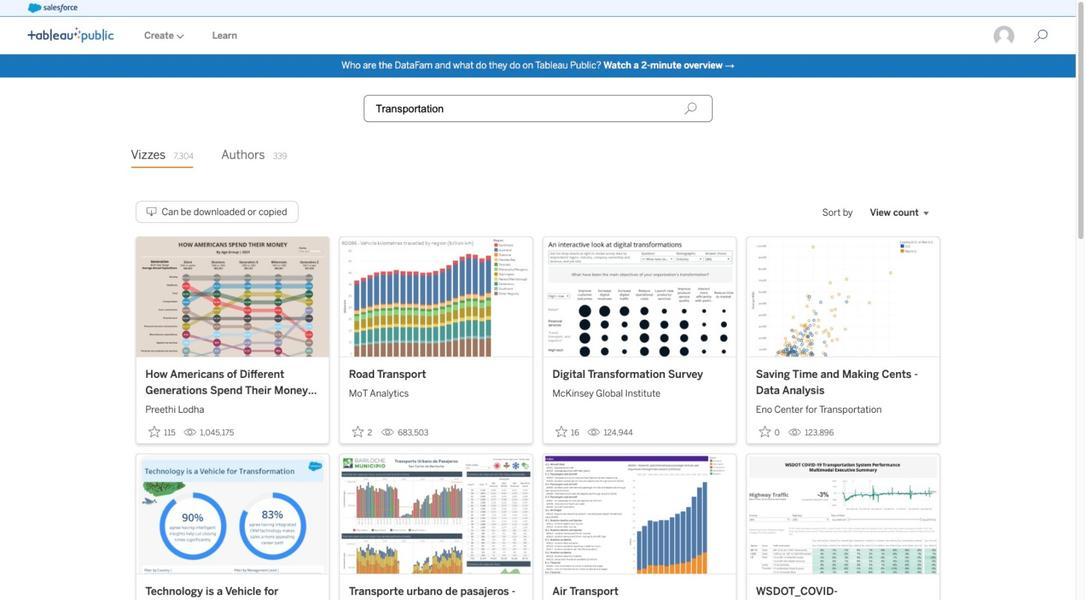 Task type: vqa. For each thing, say whether or not it's contained in the screenshot.
Salesforce Logo
yes



Task type: locate. For each thing, give the bounding box(es) containing it.
1 horizontal spatial add favorite image
[[556, 426, 568, 437]]

Search input field
[[363, 95, 712, 122]]

1 horizontal spatial add favorite image
[[760, 426, 771, 437]]

add favorite image
[[352, 426, 364, 437], [556, 426, 568, 437]]

1 add favorite image from the left
[[149, 426, 161, 437]]

1 add favorite image from the left
[[352, 426, 364, 437]]

0 horizontal spatial add favorite image
[[149, 426, 161, 437]]

0 horizontal spatial add favorite image
[[352, 426, 364, 437]]

gary.orlando image
[[993, 25, 1015, 47]]

create image
[[174, 34, 184, 39]]

2 add favorite button from the left
[[349, 422, 377, 441]]

add favorite image
[[149, 426, 161, 437], [760, 426, 771, 437]]

3 add favorite button from the left
[[553, 422, 583, 441]]

workbook thumbnail image
[[136, 237, 329, 357], [340, 237, 533, 357], [543, 237, 736, 357], [747, 237, 940, 357], [136, 454, 329, 574], [340, 454, 533, 574], [543, 454, 736, 574], [747, 454, 940, 574]]

Add Favorite button
[[145, 422, 179, 441], [349, 422, 377, 441], [553, 422, 583, 441], [756, 422, 784, 441]]

2 add favorite image from the left
[[556, 426, 568, 437]]



Task type: describe. For each thing, give the bounding box(es) containing it.
salesforce logo image
[[28, 3, 78, 13]]

1 add favorite button from the left
[[145, 422, 179, 441]]

4 add favorite button from the left
[[756, 422, 784, 441]]

go to search image
[[1020, 29, 1062, 43]]

2 add favorite image from the left
[[760, 426, 771, 437]]

logo image
[[28, 27, 114, 43]]

search image
[[684, 102, 697, 115]]



